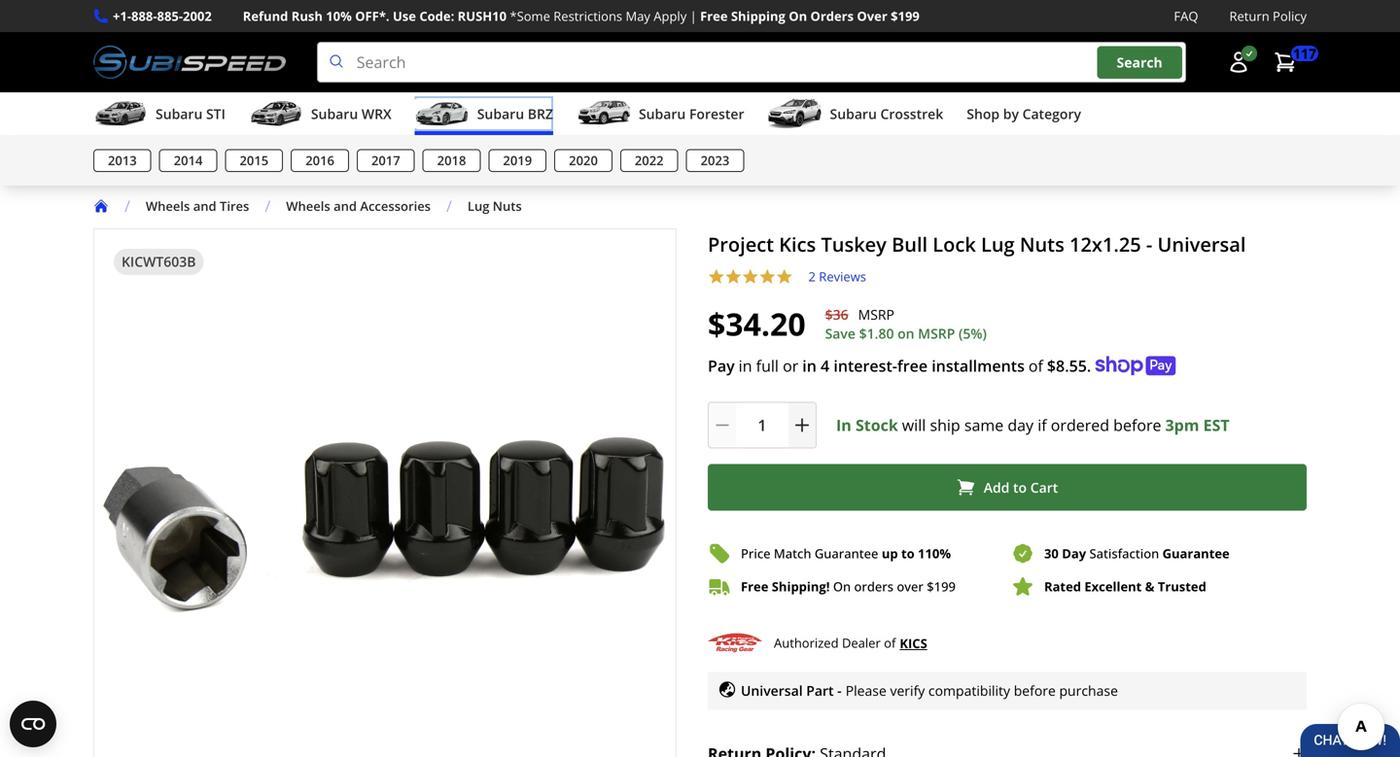 Task type: locate. For each thing, give the bounding box(es) containing it.
subaru inside dropdown button
[[830, 105, 877, 123]]

brz up 2019
[[528, 105, 553, 123]]

+1-888-885-2002 link
[[113, 6, 212, 26]]

star image
[[708, 269, 725, 286], [725, 269, 742, 286], [776, 269, 793, 286]]

1 horizontal spatial guarantee
[[1163, 545, 1230, 563]]

subaru for subaru wrx
[[311, 105, 358, 123]]

1 vertical spatial on
[[833, 578, 851, 596]]

button image
[[1227, 51, 1251, 74]]

0 vertical spatial to
[[1013, 478, 1027, 497]]

2020, subaru, brz
[[128, 145, 263, 166]]

day
[[1008, 415, 1034, 436]]

search
[[1117, 53, 1163, 71]]

and left tires
[[193, 198, 216, 215]]

0 horizontal spatial /
[[124, 196, 130, 216]]

0 horizontal spatial -
[[837, 682, 842, 700]]

0 vertical spatial free
[[700, 7, 728, 25]]

/ right tires
[[265, 196, 271, 216]]

msrp up $1.80 on the right
[[858, 305, 895, 324]]

free down price
[[741, 578, 769, 596]]

0 vertical spatial of
[[1029, 356, 1043, 376]]

2019
[[503, 152, 532, 169]]

forester
[[689, 105, 744, 123]]

subaru for subaru forester
[[639, 105, 686, 123]]

in left full
[[739, 356, 752, 376]]

brz right "subaru,"
[[234, 145, 263, 166]]

nuts left 12x1.25
[[1020, 231, 1065, 258]]

universal left part at right bottom
[[741, 682, 803, 700]]

orders
[[854, 578, 894, 596]]

1 horizontal spatial universal
[[1158, 231, 1246, 258]]

subaru up the 2022
[[639, 105, 686, 123]]

1 horizontal spatial of
[[1029, 356, 1043, 376]]

wheels and tires link
[[146, 198, 265, 215], [146, 198, 249, 215]]

1 horizontal spatial free
[[741, 578, 769, 596]]

2 horizontal spatial /
[[446, 196, 452, 216]]

lug down the 2018 dropdown button
[[468, 198, 490, 215]]

1 and from the left
[[193, 198, 216, 215]]

1 wheels from the left
[[146, 198, 190, 215]]

wheels and accessories link
[[286, 198, 446, 215], [286, 198, 431, 215]]

installments
[[932, 356, 1025, 376]]

day
[[1062, 545, 1086, 563]]

on left orders at the right
[[833, 578, 851, 596]]

rush
[[291, 7, 323, 25]]

None number field
[[708, 402, 817, 449]]

0 vertical spatial before
[[1114, 415, 1162, 436]]

shop left now
[[279, 146, 312, 165]]

0 vertical spatial shop
[[967, 105, 1000, 123]]

subaru up now
[[311, 105, 358, 123]]

1 horizontal spatial in
[[803, 356, 817, 376]]

to right the add on the bottom right of the page
[[1013, 478, 1027, 497]]

price match guarantee up to 110%
[[741, 545, 951, 563]]

return
[[1230, 7, 1270, 25]]

0 horizontal spatial to
[[901, 545, 915, 563]]

|
[[690, 7, 697, 25], [361, 145, 370, 166]]

888-
[[131, 7, 157, 25]]

1 vertical spatial universal
[[741, 682, 803, 700]]

in left 4
[[803, 356, 817, 376]]

0 horizontal spatial wheels
[[146, 198, 190, 215]]

0 horizontal spatial shop
[[279, 146, 312, 165]]

satisfaction
[[1090, 545, 1159, 563]]

will
[[902, 415, 926, 436]]

0 horizontal spatial and
[[193, 198, 216, 215]]

1 horizontal spatial wheels
[[286, 198, 330, 215]]

shop inside dropdown button
[[967, 105, 1000, 123]]

rated
[[1044, 578, 1081, 596]]

shop left by
[[967, 105, 1000, 123]]

off*.
[[355, 7, 390, 25]]

shop
[[967, 105, 1000, 123], [279, 146, 312, 165]]

1 star image from the left
[[742, 269, 759, 286]]

2014 button
[[159, 149, 217, 172]]

lug nuts
[[468, 198, 522, 215]]

2 star image from the left
[[725, 269, 742, 286]]

match
[[774, 545, 811, 563]]

part
[[806, 682, 834, 700]]

accessories
[[360, 198, 431, 215]]

0 horizontal spatial nuts
[[493, 198, 522, 215]]

update vehicle button
[[385, 145, 484, 167]]

subaru left sti
[[156, 105, 203, 123]]

shop by category button
[[967, 96, 1081, 135]]

-
[[1146, 231, 1153, 258], [837, 682, 842, 700]]

use
[[393, 7, 416, 25]]

verify
[[890, 682, 925, 700]]

a subaru sti thumbnail image image
[[93, 99, 148, 128]]

stock
[[856, 415, 898, 436]]

1 horizontal spatial brz
[[528, 105, 553, 123]]

885-
[[157, 7, 183, 25]]

subaru wrx
[[311, 105, 392, 123]]

wheels for wheels and accessories
[[286, 198, 330, 215]]

free shipping! on orders over $ 199
[[741, 578, 956, 596]]

of inside authorized dealer of kics
[[884, 635, 896, 652]]

lug nuts link
[[468, 198, 537, 215], [468, 198, 522, 215]]

by
[[1003, 105, 1019, 123]]

| right apply
[[690, 7, 697, 25]]

lug right the lock
[[981, 231, 1015, 258]]

0 horizontal spatial guarantee
[[815, 545, 879, 563]]

subaru
[[156, 105, 203, 123], [311, 105, 358, 123], [477, 105, 524, 123], [639, 105, 686, 123], [830, 105, 877, 123]]

0 horizontal spatial msrp
[[858, 305, 895, 324]]

of left kics "link"
[[884, 635, 896, 652]]

rated excellent & trusted
[[1044, 578, 1207, 596]]

a subaru wrx thumbnail image image
[[249, 99, 303, 128]]

0 horizontal spatial on
[[789, 7, 807, 25]]

1 vertical spatial shop
[[279, 146, 312, 165]]

universal right 12x1.25
[[1158, 231, 1246, 258]]

2 subaru from the left
[[311, 105, 358, 123]]

dealer
[[842, 635, 881, 652]]

1 horizontal spatial and
[[334, 198, 357, 215]]

1 vertical spatial before
[[1014, 682, 1056, 700]]

rush10
[[458, 7, 507, 25]]

shop pay image
[[1095, 357, 1176, 376]]

add
[[984, 478, 1010, 497]]

full
[[756, 356, 779, 376]]

refund
[[243, 7, 288, 25]]

0 vertical spatial on
[[789, 7, 807, 25]]

excellent
[[1085, 578, 1142, 596]]

2 / from the left
[[265, 196, 271, 216]]

0 horizontal spatial brz
[[234, 145, 263, 166]]

star image
[[742, 269, 759, 286], [759, 269, 776, 286]]

guarantee up trusted
[[1163, 545, 1230, 563]]

1 guarantee from the left
[[815, 545, 879, 563]]

guarantee up free shipping! on orders over $ 199
[[815, 545, 879, 563]]

$34.20
[[708, 303, 806, 345]]

2 star image from the left
[[759, 269, 776, 286]]

4 subaru from the left
[[639, 105, 686, 123]]

1 horizontal spatial msrp
[[918, 324, 955, 343]]

return policy link
[[1230, 6, 1307, 26]]

on left orders
[[789, 7, 807, 25]]

before left 3pm
[[1114, 415, 1162, 436]]

199
[[934, 578, 956, 596]]

0 horizontal spatial |
[[361, 145, 370, 166]]

and
[[193, 198, 216, 215], [334, 198, 357, 215]]

kics image
[[708, 630, 762, 657]]

subaru for subaru brz
[[477, 105, 524, 123]]

sti
[[206, 105, 225, 123]]

0 vertical spatial universal
[[1158, 231, 1246, 258]]

nuts down 2019 dropdown button at left top
[[493, 198, 522, 215]]

1 horizontal spatial to
[[1013, 478, 1027, 497]]

of left the '$8.55'
[[1029, 356, 1043, 376]]

a subaru forester thumbnail image image
[[577, 99, 631, 128]]

&
[[1145, 578, 1155, 596]]

and left accessories
[[334, 198, 357, 215]]

3 / from the left
[[446, 196, 452, 216]]

2 wheels from the left
[[286, 198, 330, 215]]

vehicle
[[437, 146, 484, 165]]

and for tires
[[193, 198, 216, 215]]

crosstrek
[[881, 105, 944, 123]]

/ for wheels and accessories
[[265, 196, 271, 216]]

1 horizontal spatial nuts
[[1020, 231, 1065, 258]]

0 vertical spatial |
[[690, 7, 697, 25]]

5 subaru from the left
[[830, 105, 877, 123]]

2
[[809, 268, 816, 286]]

before
[[1114, 415, 1162, 436], [1014, 682, 1056, 700]]

save
[[825, 324, 856, 343]]

decrement image
[[713, 416, 732, 435]]

kics
[[779, 231, 816, 258]]

update vehicle
[[385, 146, 484, 165]]

- right part at right bottom
[[837, 682, 842, 700]]

0 vertical spatial brz
[[528, 105, 553, 123]]

2 and from the left
[[334, 198, 357, 215]]

add to cart
[[984, 478, 1058, 497]]

faq link
[[1174, 6, 1198, 26]]

1 horizontal spatial lug
[[981, 231, 1015, 258]]

brz
[[528, 105, 553, 123], [234, 145, 263, 166]]

/ right home image
[[124, 196, 130, 216]]

1 subaru from the left
[[156, 105, 203, 123]]

to right up
[[901, 545, 915, 563]]

please
[[846, 682, 887, 700]]

/ for lug nuts
[[446, 196, 452, 216]]

3 subaru from the left
[[477, 105, 524, 123]]

free right apply
[[700, 7, 728, 25]]

/ down the 2018 dropdown button
[[446, 196, 452, 216]]

on
[[898, 324, 915, 343]]

restrictions
[[554, 7, 622, 25]]

1 vertical spatial |
[[361, 145, 370, 166]]

ship
[[930, 415, 960, 436]]

interest-
[[834, 356, 897, 376]]

refund rush 10% off*. use code: rush10 *some restrictions may apply | free shipping on orders over $199
[[243, 7, 920, 25]]

kicwt603b
[[122, 252, 196, 271]]

subaru right a subaru crosstrek thumbnail image
[[830, 105, 877, 123]]

subaru up 2019
[[477, 105, 524, 123]]

0 vertical spatial nuts
[[493, 198, 522, 215]]

wheels down 2016 dropdown button
[[286, 198, 330, 215]]

msrp right on
[[918, 324, 955, 343]]

1 horizontal spatial shop
[[967, 105, 1000, 123]]

wheels down 2014 dropdown button
[[146, 198, 190, 215]]

0 horizontal spatial of
[[884, 635, 896, 652]]

over
[[897, 578, 924, 596]]

subaru wrx button
[[249, 96, 392, 135]]

1 / from the left
[[124, 196, 130, 216]]

1 horizontal spatial -
[[1146, 231, 1153, 258]]

1 vertical spatial of
[[884, 635, 896, 652]]

1 horizontal spatial on
[[833, 578, 851, 596]]

1 horizontal spatial /
[[265, 196, 271, 216]]

before left "purchase"
[[1014, 682, 1056, 700]]

in
[[739, 356, 752, 376], [803, 356, 817, 376]]

- right 12x1.25
[[1146, 231, 1153, 258]]

kics
[[900, 635, 927, 652]]

| left 2017
[[361, 145, 370, 166]]

0 horizontal spatial in
[[739, 356, 752, 376]]

0 horizontal spatial lug
[[468, 198, 490, 215]]



Task type: vqa. For each thing, say whether or not it's contained in the screenshot.
"5%"
no



Task type: describe. For each thing, give the bounding box(es) containing it.
wrx
[[362, 105, 392, 123]]

subaru for subaru sti
[[156, 105, 203, 123]]

2014
[[174, 152, 203, 169]]

in
[[836, 415, 852, 436]]

2020,
[[128, 145, 168, 166]]

tires
[[220, 198, 249, 215]]

ordered
[[1051, 415, 1110, 436]]

2017 button
[[357, 149, 415, 172]]

price
[[741, 545, 771, 563]]

cart
[[1031, 478, 1058, 497]]

kics link
[[900, 633, 927, 654]]

2015 button
[[225, 149, 283, 172]]

wheels and accessories
[[286, 198, 431, 215]]

1 vertical spatial free
[[741, 578, 769, 596]]

return policy
[[1230, 7, 1307, 25]]

2023
[[701, 152, 730, 169]]

1 vertical spatial -
[[837, 682, 842, 700]]

open widget image
[[10, 701, 56, 748]]

wheels and tires
[[146, 198, 249, 215]]

117 button
[[1264, 43, 1319, 82]]

code:
[[419, 7, 454, 25]]

2 reviews
[[809, 268, 866, 286]]

may
[[626, 7, 650, 25]]

home image
[[93, 198, 109, 214]]

1 horizontal spatial |
[[690, 7, 697, 25]]

trusted
[[1158, 578, 1207, 596]]

0 vertical spatial lug
[[468, 198, 490, 215]]

4
[[821, 356, 830, 376]]

(5%)
[[959, 324, 987, 343]]

2002
[[183, 7, 212, 25]]

1 star image from the left
[[708, 269, 725, 286]]

bull
[[892, 231, 928, 258]]

0 horizontal spatial before
[[1014, 682, 1056, 700]]

if
[[1038, 415, 1047, 436]]

and for accessories
[[334, 198, 357, 215]]

est
[[1204, 415, 1230, 436]]

2020 button
[[554, 149, 613, 172]]

search input field
[[317, 42, 1186, 83]]

reviews
[[819, 268, 866, 286]]

shipping!
[[772, 578, 830, 596]]

1 in from the left
[[739, 356, 752, 376]]

2019 button
[[489, 149, 547, 172]]

universal part - please verify compatibility before purchase
[[741, 682, 1118, 700]]

2022 button
[[620, 149, 678, 172]]

$36
[[825, 305, 849, 324]]

shop for shop now
[[279, 146, 312, 165]]

2015
[[240, 152, 269, 169]]

110%
[[918, 545, 951, 563]]

2017
[[371, 152, 400, 169]]

0 horizontal spatial universal
[[741, 682, 803, 700]]

*some
[[510, 7, 550, 25]]

subispeed logo image
[[93, 42, 286, 83]]

3 star image from the left
[[776, 269, 793, 286]]

policy
[[1273, 7, 1307, 25]]

2016
[[306, 152, 334, 169]]

main element
[[0, 93, 1400, 186]]

subaru forester
[[639, 105, 744, 123]]

to inside button
[[1013, 478, 1027, 497]]

shop now
[[279, 146, 345, 165]]

apply
[[654, 7, 687, 25]]

0 vertical spatial -
[[1146, 231, 1153, 258]]

10%
[[326, 7, 352, 25]]

.
[[1087, 356, 1091, 376]]

+1-888-885-2002
[[113, 7, 212, 25]]

2020
[[569, 152, 598, 169]]

lock
[[933, 231, 976, 258]]

or
[[783, 356, 799, 376]]

brz inside dropdown button
[[528, 105, 553, 123]]

3pm
[[1165, 415, 1199, 436]]

increment image
[[793, 416, 812, 435]]

1 vertical spatial brz
[[234, 145, 263, 166]]

30
[[1044, 545, 1059, 563]]

authorized dealer of kics
[[774, 635, 927, 652]]

0 horizontal spatial free
[[700, 7, 728, 25]]

subaru forester button
[[577, 96, 744, 135]]

$1.80
[[859, 324, 894, 343]]

search button
[[1097, 46, 1182, 79]]

update
[[385, 146, 433, 165]]

a subaru brz thumbnail image image
[[415, 99, 469, 128]]

2013
[[108, 152, 137, 169]]

shop by category
[[967, 105, 1081, 123]]

tuskey
[[821, 231, 887, 258]]

2018
[[437, 152, 466, 169]]

1 horizontal spatial before
[[1114, 415, 1162, 436]]

1 vertical spatial nuts
[[1020, 231, 1065, 258]]

same
[[965, 415, 1004, 436]]

shipping
[[731, 7, 786, 25]]

shop now link
[[279, 145, 345, 167]]

/ for wheels and tires
[[124, 196, 130, 216]]

$199
[[891, 7, 920, 25]]

wheels for wheels and tires
[[146, 198, 190, 215]]

2 guarantee from the left
[[1163, 545, 1230, 563]]

up
[[882, 545, 898, 563]]

1 vertical spatial to
[[901, 545, 915, 563]]

subaru brz
[[477, 105, 553, 123]]

a subaru crosstrek thumbnail image image
[[768, 99, 822, 128]]

+1-
[[113, 7, 131, 25]]

2016 button
[[291, 149, 349, 172]]

subaru for subaru crosstrek
[[830, 105, 877, 123]]

2 in from the left
[[803, 356, 817, 376]]

2 reviews link
[[809, 268, 866, 286]]

compatibility
[[929, 682, 1010, 700]]

shop for shop by category
[[967, 105, 1000, 123]]

subaru sti button
[[93, 96, 225, 135]]

subaru,
[[172, 145, 230, 166]]

purchase
[[1059, 682, 1118, 700]]

2022
[[635, 152, 664, 169]]

add to cart button
[[708, 464, 1307, 511]]

2018 button
[[423, 149, 481, 172]]

117
[[1293, 44, 1317, 63]]

subaru brz element
[[0, 135, 1400, 186]]

1 vertical spatial lug
[[981, 231, 1015, 258]]



